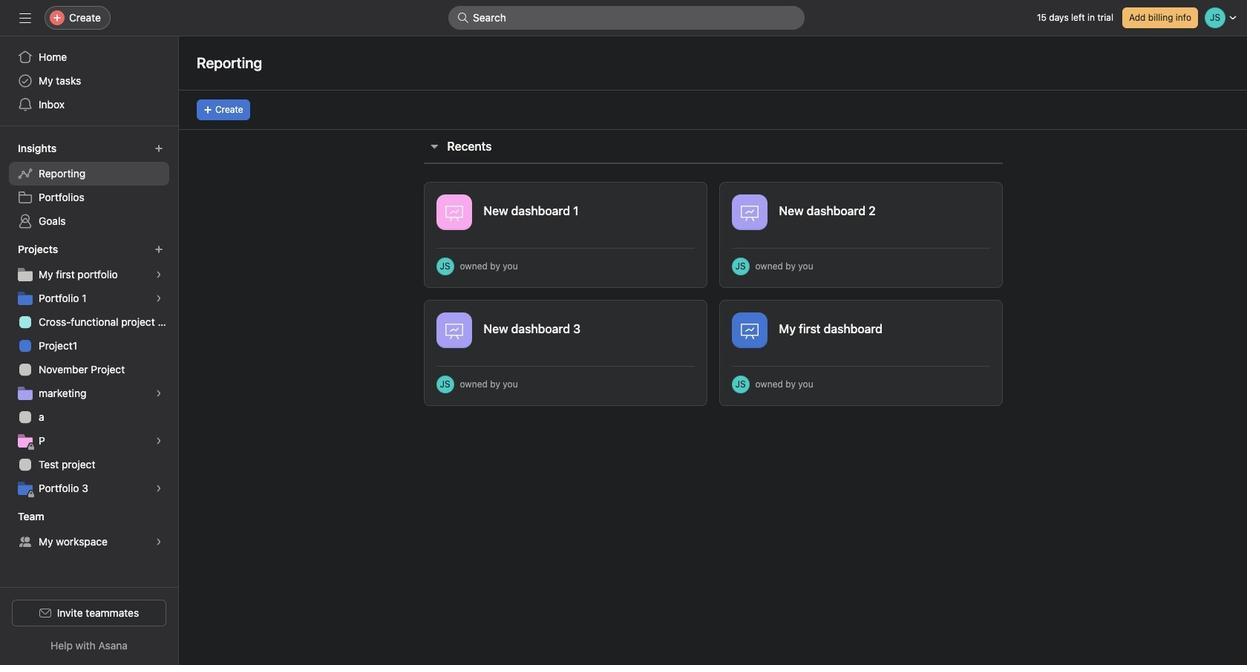 Task type: locate. For each thing, give the bounding box(es) containing it.
global element
[[0, 36, 178, 125]]

teams element
[[0, 503, 178, 557]]

report image
[[445, 203, 463, 221], [445, 322, 463, 339], [741, 322, 759, 339]]

list box
[[448, 6, 805, 30]]

prominent image
[[457, 12, 469, 24]]

report image
[[741, 203, 759, 221]]

see details, portfolio 3 image
[[154, 484, 163, 493]]

collapse list for this section: recents image
[[428, 140, 440, 152]]

see details, my first portfolio image
[[154, 270, 163, 279]]

projects element
[[0, 236, 178, 503]]

see details, my workspace image
[[154, 538, 163, 547]]

new insights image
[[154, 144, 163, 153]]



Task type: vqa. For each thing, say whether or not it's contained in the screenshot.
Task Name TEXT BOX
no



Task type: describe. For each thing, give the bounding box(es) containing it.
see details, marketing image
[[154, 389, 163, 398]]

see details, p image
[[154, 437, 163, 446]]

new project or portfolio image
[[154, 245, 163, 254]]

hide sidebar image
[[19, 12, 31, 24]]

see details, portfolio 1 image
[[154, 294, 163, 303]]

insights element
[[0, 135, 178, 236]]



